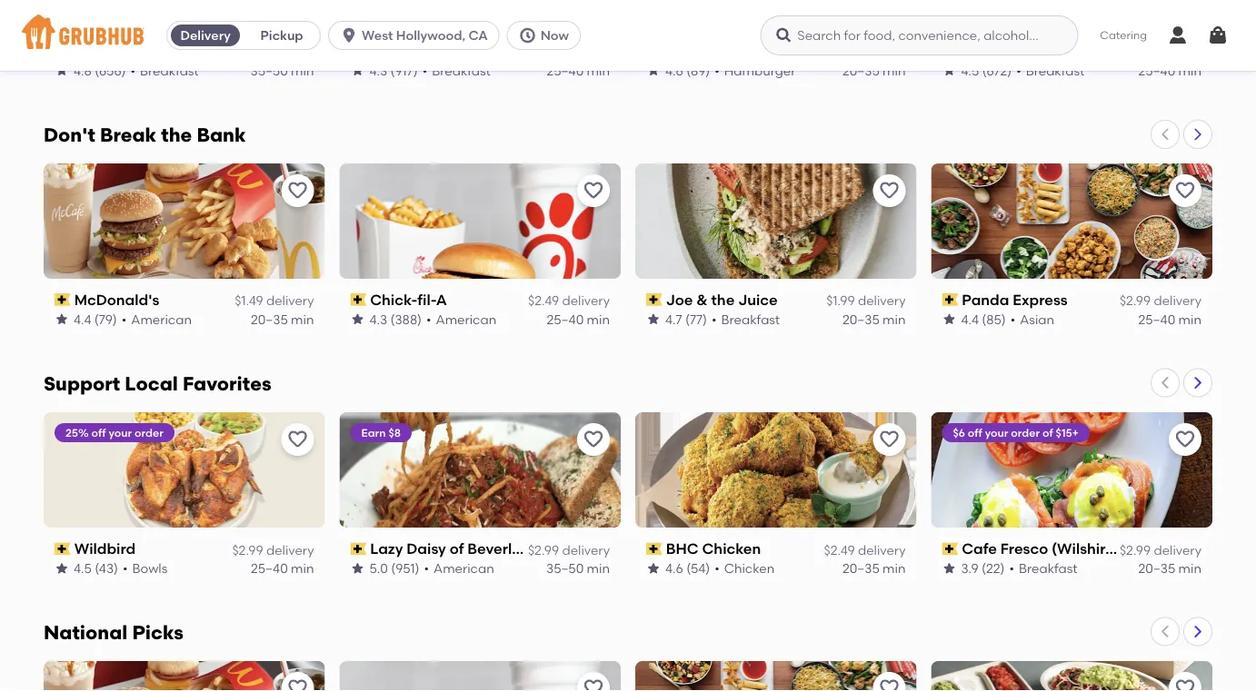 Task type: locate. For each thing, give the bounding box(es) containing it.
subscription pass image left cafe
[[942, 543, 958, 555]]

svg image inside now button
[[519, 26, 537, 45]]

$2.49 for canter's deli
[[824, 44, 855, 60]]

0 horizontal spatial of
[[450, 540, 464, 558]]

breakfast for &
[[721, 312, 780, 327]]

0 horizontal spatial off
[[91, 426, 106, 439]]

min for express
[[1179, 312, 1202, 327]]

1 vertical spatial caret right icon image
[[1191, 376, 1206, 391]]

0 horizontal spatial your
[[109, 426, 132, 439]]

• for joe & the juice
[[712, 312, 717, 327]]

min for deli
[[587, 63, 610, 78]]

4.7
[[666, 312, 682, 327]]

• breakfast
[[130, 63, 199, 78], [423, 63, 491, 78], [1017, 63, 1085, 78], [712, 312, 780, 327], [1010, 561, 1078, 576]]

1 horizontal spatial $1.99 delivery
[[827, 293, 906, 309]]

• american for the
[[426, 312, 497, 327]]

25–40 min for deli
[[547, 63, 610, 78]]

panda express
[[962, 291, 1068, 309]]

1 order from the left
[[135, 426, 163, 439]]

mel's
[[962, 42, 999, 60]]

2 4.4 from the left
[[961, 312, 979, 327]]

(951)
[[391, 561, 420, 576]]

1 vertical spatial $1.99 delivery
[[827, 293, 906, 309]]

of
[[1043, 426, 1053, 439], [450, 540, 464, 558]]

4.6 for canter's deli
[[666, 63, 683, 78]]

breakfast down delivery
[[140, 63, 199, 78]]

$2.99 for daisy
[[528, 542, 559, 558]]

0 horizontal spatial 35–50
[[250, 63, 288, 78]]

2 your from the left
[[985, 426, 1009, 439]]

your for wildbird
[[109, 426, 132, 439]]

$15+
[[1056, 426, 1079, 439]]

the for &
[[712, 291, 735, 309]]

joe & the juice logo image
[[636, 163, 917, 279]]

• breakfast down in at the right top of page
[[1017, 63, 1085, 78]]

star icon image for canter's deli
[[350, 63, 365, 78]]

1 vertical spatial chicken
[[724, 561, 775, 576]]

• breakfast for tuck
[[130, 63, 199, 78]]

1 horizontal spatial 4.5
[[961, 63, 980, 78]]

4.6 for lazy daisy of beverly hills
[[666, 561, 683, 576]]

1 your from the left
[[109, 426, 132, 439]]

min for chicken
[[883, 561, 906, 576]]

3 svg image from the left
[[775, 26, 793, 45]]

min for &
[[883, 312, 906, 327]]

caret left icon image
[[1158, 127, 1173, 142], [1158, 376, 1173, 391], [1158, 625, 1173, 640]]

main navigation navigation
[[0, 0, 1257, 71]]

4.5 for mel's drive-in
[[961, 63, 980, 78]]

min for daisy
[[587, 561, 610, 576]]

1 vertical spatial 4.5
[[74, 561, 92, 576]]

off for wildbird
[[91, 426, 106, 439]]

1 horizontal spatial off
[[968, 426, 983, 439]]

1 vertical spatial the
[[712, 291, 735, 309]]

• right (22)
[[1010, 561, 1015, 576]]

$5.49 delivery
[[232, 44, 314, 60]]

35–50 min down $5.49 delivery
[[250, 63, 314, 78]]

svg image for now
[[519, 26, 537, 45]]

• right (917)
[[423, 63, 428, 78]]

1 horizontal spatial 35–50
[[546, 561, 584, 576]]

star icon image left 3.9
[[942, 561, 957, 576]]

1 horizontal spatial $1.99
[[827, 293, 855, 309]]

$1.49
[[235, 293, 263, 309]]

svg image left the now
[[519, 26, 537, 45]]

• american down mcdonald's
[[122, 312, 192, 327]]

subscription pass image left egg
[[55, 45, 71, 57]]

0 horizontal spatial 4.4
[[74, 312, 91, 327]]

0 vertical spatial caret right icon image
[[1191, 127, 1206, 142]]

0 vertical spatial 4.3
[[370, 63, 387, 78]]

35–50 min for egg tuck
[[250, 63, 314, 78]]

breakfast down in at the right top of page
[[1026, 63, 1085, 78]]

• right (77)
[[712, 312, 717, 327]]

your right '$6'
[[985, 426, 1009, 439]]

star icon image left the 4.5 (43)
[[55, 561, 69, 576]]

subscription pass image left panda on the top right of the page
[[942, 294, 958, 306]]

drive-
[[1002, 42, 1046, 60]]

american down lazy daisy of beverly hills
[[434, 561, 494, 576]]

$1.99 delivery for joe & the juice
[[827, 293, 906, 309]]

1 4.3 from the top
[[370, 63, 387, 78]]

25–40 min
[[547, 63, 610, 78], [1139, 63, 1202, 78], [547, 312, 610, 327], [1139, 312, 1202, 327], [251, 561, 314, 576]]

save this restaurant image
[[1175, 180, 1196, 202], [287, 429, 309, 451], [583, 429, 605, 451], [1175, 429, 1196, 451], [287, 678, 309, 692], [583, 678, 605, 692], [879, 678, 901, 692], [1175, 678, 1196, 692]]

1 horizontal spatial the
[[712, 291, 735, 309]]

subscription pass image down west
[[350, 45, 367, 57]]

delivery for panda express
[[1154, 293, 1202, 309]]

0 horizontal spatial order
[[135, 426, 163, 439]]

joe
[[666, 291, 693, 309]]

0 vertical spatial caret left icon image
[[1158, 127, 1173, 142]]

1 vertical spatial of
[[450, 540, 464, 558]]

4.6
[[666, 63, 683, 78], [666, 561, 683, 576]]

svg image
[[340, 26, 358, 45], [519, 26, 537, 45], [775, 26, 793, 45]]

panda
[[962, 291, 1010, 309]]

0 vertical spatial 4.5
[[961, 63, 980, 78]]

subscription pass image
[[55, 45, 71, 57], [350, 45, 367, 57], [55, 294, 71, 306], [350, 543, 367, 555], [942, 543, 958, 555]]

subscription pass image left bhc
[[646, 543, 663, 555]]

4.3 left (917)
[[370, 63, 387, 78]]

chicken for bhc chicken
[[702, 540, 761, 558]]

•
[[130, 63, 136, 78], [423, 63, 428, 78], [715, 63, 720, 78], [1017, 63, 1022, 78], [122, 312, 127, 327], [426, 312, 431, 327], [712, 312, 717, 327], [1011, 312, 1016, 327], [123, 561, 128, 576], [424, 561, 429, 576], [715, 561, 720, 576], [1010, 561, 1015, 576]]

chicken down bhc chicken
[[724, 561, 775, 576]]

3 caret left icon image from the top
[[1158, 625, 1173, 640]]

caret left icon image for favorites
[[1158, 376, 1173, 391]]

0 horizontal spatial $1.99 delivery
[[531, 44, 610, 60]]

breakfast down "deli" in the top left of the page
[[432, 63, 491, 78]]

star icon image left 4.5 (672)
[[942, 63, 957, 78]]

5.0 (951)
[[370, 561, 420, 576]]

mcdonald's logo image
[[44, 163, 325, 279], [44, 661, 325, 692]]

breakfast
[[140, 63, 199, 78], [432, 63, 491, 78], [1026, 63, 1085, 78], [721, 312, 780, 327], [1019, 561, 1078, 576]]

order left $15+
[[1011, 426, 1040, 439]]

1 horizontal spatial 4.4
[[961, 312, 979, 327]]

35–50 for egg tuck
[[250, 63, 288, 78]]

national picks
[[44, 621, 184, 645]]

1 vertical spatial $2.49
[[528, 293, 559, 309]]

subscription pass image left mcdonald's
[[55, 294, 71, 306]]

wildbird logo image
[[44, 412, 325, 528]]

off for cafe fresco (wilshire blvd)
[[968, 426, 983, 439]]

1 horizontal spatial 35–50 min
[[546, 561, 610, 576]]

2 mcdonald's logo image from the top
[[44, 661, 325, 692]]

delivery for mcdonald's
[[266, 293, 314, 309]]

star icon image left 4.3 (917)
[[350, 63, 365, 78]]

4.4 (79)
[[74, 312, 117, 327]]

catering
[[1100, 28, 1147, 42]]

2 svg image from the left
[[519, 26, 537, 45]]

2 horizontal spatial svg image
[[775, 26, 793, 45]]

1 caret right icon image from the top
[[1191, 127, 1206, 142]]

4.4 for mcdonald's
[[74, 312, 91, 327]]

0 horizontal spatial 4.5
[[74, 561, 92, 576]]

the right & at top right
[[712, 291, 735, 309]]

20–35 for lazy daisy of beverly hills
[[843, 561, 880, 576]]

1 vertical spatial 35–50 min
[[546, 561, 610, 576]]

0 vertical spatial chick-fil-a logo image
[[340, 163, 621, 279]]

earn
[[361, 426, 386, 439]]

subscription pass image for canter's deli
[[350, 45, 367, 57]]

• american down lazy daisy of beverly hills
[[424, 561, 494, 576]]

35–50 down $5.49 delivery
[[250, 63, 288, 78]]

$1.99 for canter's deli
[[531, 44, 559, 60]]

2 4.3 from the top
[[370, 312, 387, 327]]

• breakfast down cafe fresco (wilshire blvd)
[[1010, 561, 1078, 576]]

2 caret left icon image from the top
[[1158, 376, 1173, 391]]

• breakfast down "deli" in the top left of the page
[[423, 63, 491, 78]]

4.5 down mel's
[[961, 63, 980, 78]]

• american
[[122, 312, 192, 327], [426, 312, 497, 327], [424, 561, 494, 576]]

canter's deli
[[370, 42, 463, 60]]

subscription pass image left lazy in the bottom of the page
[[350, 543, 367, 555]]

(54)
[[687, 561, 710, 576]]

$2.99 delivery for daisy
[[528, 542, 610, 558]]

1 vertical spatial panda express logo image
[[636, 661, 917, 692]]

subscription pass image for wildbird
[[55, 543, 71, 555]]

hot
[[711, 42, 737, 60]]

chicken up • chicken
[[702, 540, 761, 558]]

• for wildbird
[[123, 561, 128, 576]]

delivery for joe & the juice
[[858, 293, 906, 309]]

0 horizontal spatial $1.99
[[531, 44, 559, 60]]

star icon image
[[55, 63, 69, 78], [350, 63, 365, 78], [646, 63, 661, 78], [942, 63, 957, 78], [55, 312, 69, 327], [350, 312, 365, 327], [646, 312, 661, 327], [942, 312, 957, 327], [55, 561, 69, 576], [350, 561, 365, 576], [646, 561, 661, 576], [942, 561, 957, 576]]

1 caret left icon image from the top
[[1158, 127, 1173, 142]]

your right 25%
[[109, 426, 132, 439]]

subscription pass image left joe
[[646, 294, 663, 306]]

1 svg image from the left
[[340, 26, 358, 45]]

4.6 down bhc
[[666, 561, 683, 576]]

min for tuck
[[291, 63, 314, 78]]

hollywood,
[[396, 28, 466, 43]]

• right (79)
[[122, 312, 127, 327]]

subscription pass image for mcdonald's
[[55, 294, 71, 306]]

egg
[[74, 42, 102, 60]]

star icon image for joe & the juice
[[646, 312, 661, 327]]

20–35 for chick-fil-a
[[843, 312, 880, 327]]

$1.99 down the now
[[531, 44, 559, 60]]

min for drive-
[[1179, 63, 1202, 78]]

asian
[[1020, 312, 1055, 327]]

2 4.6 from the top
[[666, 561, 683, 576]]

• hamburger
[[715, 63, 796, 78]]

2 chick-fil-a logo image from the top
[[340, 661, 621, 692]]

the
[[161, 123, 192, 147], [712, 291, 735, 309]]

$2.49 delivery
[[824, 44, 906, 60], [528, 293, 610, 309], [824, 542, 906, 558]]

35–50 down hills
[[546, 561, 584, 576]]

of right daisy
[[450, 540, 464, 558]]

0 vertical spatial $2.49
[[824, 44, 855, 60]]

4.3 down chick-
[[370, 312, 387, 327]]

panda express logo image
[[931, 163, 1213, 279], [636, 661, 917, 692]]

35–50
[[250, 63, 288, 78], [546, 561, 584, 576]]

delivery for wildbird
[[266, 542, 314, 558]]

svg image up hamburger
[[775, 26, 793, 45]]

$1.49 delivery
[[235, 293, 314, 309]]

2 caret right icon image from the top
[[1191, 376, 1206, 391]]

order
[[135, 426, 163, 439], [1011, 426, 1040, 439]]

west hollywood, ca button
[[328, 21, 507, 50]]

star icon image left 4.6 (89)
[[646, 63, 661, 78]]

• down drive- on the right of page
[[1017, 63, 1022, 78]]

1 horizontal spatial svg image
[[1207, 25, 1229, 46]]

order for cafe fresco (wilshire blvd)
[[1011, 426, 1040, 439]]

support local favorites
[[44, 372, 271, 396]]

• right '(54)'
[[715, 561, 720, 576]]

chick-fil-a logo image
[[340, 163, 621, 279], [340, 661, 621, 692]]

star icon image left 4.8
[[55, 63, 69, 78]]

1 chick-fil-a logo image from the top
[[340, 163, 621, 279]]

• breakfast down juice
[[712, 312, 780, 327]]

2 vertical spatial $2.49
[[824, 542, 855, 558]]

0 vertical spatial chicken
[[702, 540, 761, 558]]

2 vertical spatial caret left icon image
[[1158, 625, 1173, 640]]

• breakfast down tuck
[[130, 63, 199, 78]]

national
[[44, 621, 128, 645]]

svg image for west hollywood, ca
[[340, 26, 358, 45]]

1 vertical spatial 4.3
[[370, 312, 387, 327]]

2 order from the left
[[1011, 426, 1040, 439]]

1 off from the left
[[91, 426, 106, 439]]

star icon image for chick-fil-a
[[350, 312, 365, 327]]

breakfast down cafe fresco (wilshire blvd)
[[1019, 561, 1078, 576]]

1 horizontal spatial your
[[985, 426, 1009, 439]]

chicken
[[702, 540, 761, 558], [724, 561, 775, 576]]

subscription pass image for mel's drive-in
[[942, 45, 958, 57]]

1 horizontal spatial of
[[1043, 426, 1053, 439]]

american
[[131, 312, 192, 327], [436, 312, 497, 327], [434, 561, 494, 576]]

4.4 left (79)
[[74, 312, 91, 327]]

the left the bank
[[161, 123, 192, 147]]

star icon image left 4.4 (79)
[[55, 312, 69, 327]]

svg image inside west hollywood, ca button
[[340, 26, 358, 45]]

subscription pass image left wildbird
[[55, 543, 71, 555]]

star icon image left the 4.7 on the top right of page
[[646, 312, 661, 327]]

20–35 min for chick-fil-a
[[843, 312, 906, 327]]

svg image left west
[[340, 26, 358, 45]]

pickup
[[261, 28, 303, 43]]

• right (85) on the right of the page
[[1011, 312, 1016, 327]]

save this restaurant button
[[281, 174, 314, 207], [577, 174, 610, 207], [873, 174, 906, 207], [1169, 174, 1202, 207], [281, 423, 314, 456], [577, 423, 610, 456], [873, 423, 906, 456], [1169, 423, 1202, 456], [281, 672, 314, 692], [577, 672, 610, 692], [873, 672, 906, 692], [1169, 672, 1202, 692]]

1 vertical spatial mcdonald's logo image
[[44, 661, 325, 692]]

$2.49 delivery for lazy daisy of beverly hills
[[824, 542, 906, 558]]

2 off from the left
[[968, 426, 983, 439]]

star icon image left 4.3 (388)
[[350, 312, 365, 327]]

save this restaurant image for joe & the juice
[[879, 180, 901, 202]]

4.3 (388)
[[370, 312, 422, 327]]

0 vertical spatial 35–50
[[250, 63, 288, 78]]

now button
[[507, 21, 588, 50]]

support
[[44, 372, 120, 396]]

chicken for • chicken
[[724, 561, 775, 576]]

now
[[541, 28, 569, 43]]

35–50 for lazy daisy of beverly hills
[[546, 561, 584, 576]]

$2.99
[[1120, 44, 1151, 60], [1120, 293, 1151, 309], [232, 542, 263, 558], [528, 542, 559, 558], [1120, 542, 1151, 558]]

0 horizontal spatial 35–50 min
[[250, 63, 314, 78]]

subscription pass image for lazy daisy of beverly hills
[[350, 543, 367, 555]]

35–50 min for lazy daisy of beverly hills
[[546, 561, 610, 576]]

• down tuck
[[130, 63, 136, 78]]

$1.99 for joe & the juice
[[827, 293, 855, 309]]

• breakfast for fresco
[[1010, 561, 1078, 576]]

order down the local
[[135, 426, 163, 439]]

4.3
[[370, 63, 387, 78], [370, 312, 387, 327]]

star icon image for wildbird
[[55, 561, 69, 576]]

svg image
[[1167, 25, 1189, 46], [1207, 25, 1229, 46]]

0 vertical spatial $1.99 delivery
[[531, 44, 610, 60]]

1 vertical spatial $2.49 delivery
[[528, 293, 610, 309]]

express
[[1013, 291, 1068, 309]]

your
[[109, 426, 132, 439], [985, 426, 1009, 439]]

1 vertical spatial $1.99
[[827, 293, 855, 309]]

4.6 down pink's
[[666, 63, 683, 78]]

0 horizontal spatial panda express logo image
[[636, 661, 917, 692]]

1 vertical spatial caret left icon image
[[1158, 376, 1173, 391]]

$2.99 delivery
[[1120, 44, 1202, 60], [1120, 293, 1202, 309], [232, 542, 314, 558], [528, 542, 610, 558], [1120, 542, 1202, 558]]

4.5 left '(43)'
[[74, 561, 92, 576]]

1 4.6 from the top
[[666, 63, 683, 78]]

of left $15+
[[1043, 426, 1053, 439]]

min
[[291, 63, 314, 78], [587, 63, 610, 78], [883, 63, 906, 78], [1179, 63, 1202, 78], [291, 312, 314, 327], [587, 312, 610, 327], [883, 312, 906, 327], [1179, 312, 1202, 327], [291, 561, 314, 576], [587, 561, 610, 576], [883, 561, 906, 576], [1179, 561, 1202, 576]]

american down the a
[[436, 312, 497, 327]]

• down daisy
[[424, 561, 429, 576]]

bhc
[[666, 540, 699, 558]]

20–35 min for canter's deli
[[843, 63, 906, 78]]

25–40 for express
[[1139, 312, 1176, 327]]

2 vertical spatial $2.49 delivery
[[824, 542, 906, 558]]

star icon image for egg tuck
[[55, 63, 69, 78]]

star icon image left 4.4 (85)
[[942, 312, 957, 327]]

1 mcdonald's logo image from the top
[[44, 163, 325, 279]]

1 vertical spatial chick-fil-a logo image
[[340, 661, 621, 692]]

0 vertical spatial 35–50 min
[[250, 63, 314, 78]]

0 horizontal spatial the
[[161, 123, 192, 147]]

4.5 (43)
[[74, 561, 118, 576]]

1 vertical spatial 35–50
[[546, 561, 584, 576]]

pink's hot dogs
[[666, 42, 778, 60]]

20–35
[[843, 63, 880, 78], [251, 312, 288, 327], [843, 312, 880, 327], [843, 561, 880, 576], [1139, 561, 1176, 576]]

• for chick-fil-a
[[426, 312, 431, 327]]

• right (89)
[[715, 63, 720, 78]]

subscription pass image left chick-
[[350, 294, 367, 306]]

star icon image left 5.0
[[350, 561, 365, 576]]

(656)
[[95, 63, 126, 78]]

1 horizontal spatial order
[[1011, 426, 1040, 439]]

breakfast for drive-
[[1026, 63, 1085, 78]]

star icon image left 4.6 (54)
[[646, 561, 661, 576]]

&
[[697, 291, 708, 309]]

(22)
[[982, 561, 1005, 576]]

1 vertical spatial 4.6
[[666, 561, 683, 576]]

subscription pass image for panda express
[[942, 294, 958, 306]]

favorites
[[183, 372, 271, 396]]

0 vertical spatial $1.99
[[531, 44, 559, 60]]

subscription pass image left mel's
[[942, 45, 958, 57]]

• american down the a
[[426, 312, 497, 327]]

break
[[100, 123, 157, 147]]

delivery for lazy daisy of beverly hills
[[562, 542, 610, 558]]

0 horizontal spatial svg image
[[340, 26, 358, 45]]

• for mcdonald's
[[122, 312, 127, 327]]

• for panda express
[[1011, 312, 1016, 327]]

0 vertical spatial panda express logo image
[[931, 163, 1213, 279]]

4.5
[[961, 63, 980, 78], [74, 561, 92, 576]]

fil-
[[418, 291, 436, 309]]

0 vertical spatial the
[[161, 123, 192, 147]]

• right '(43)'
[[123, 561, 128, 576]]

25–40 min for drive-
[[1139, 63, 1202, 78]]

off right '$6'
[[968, 426, 983, 439]]

0 horizontal spatial svg image
[[1167, 25, 1189, 46]]

star icon image for bhc chicken
[[646, 561, 661, 576]]

35–50 min down hills
[[546, 561, 610, 576]]

breakfast down juice
[[721, 312, 780, 327]]

4.4 left (85) on the right of the page
[[961, 312, 979, 327]]

$1.99
[[531, 44, 559, 60], [827, 293, 855, 309]]

$1.99 right juice
[[827, 293, 855, 309]]

0 vertical spatial 4.6
[[666, 63, 683, 78]]

save this restaurant image
[[287, 180, 309, 202], [583, 180, 605, 202], [879, 180, 901, 202], [879, 429, 901, 451]]

star icon image for mcdonald's
[[55, 312, 69, 327]]

0 vertical spatial mcdonald's logo image
[[44, 163, 325, 279]]

2 vertical spatial caret right icon image
[[1191, 625, 1206, 640]]

subscription pass image
[[942, 45, 958, 57], [350, 294, 367, 306], [646, 294, 663, 306], [942, 294, 958, 306], [55, 543, 71, 555], [646, 543, 663, 555]]

bhc chicken logo image
[[636, 412, 917, 528]]

caret right icon image
[[1191, 127, 1206, 142], [1191, 376, 1206, 391], [1191, 625, 1206, 640]]

1 4.4 from the left
[[74, 312, 91, 327]]

• down fil- on the top of page
[[426, 312, 431, 327]]

35–50 min
[[250, 63, 314, 78], [546, 561, 610, 576]]

1 horizontal spatial svg image
[[519, 26, 537, 45]]

0 vertical spatial $2.49 delivery
[[824, 44, 906, 60]]

off right 25%
[[91, 426, 106, 439]]

off
[[91, 426, 106, 439], [968, 426, 983, 439]]

subscription pass image for cafe fresco (wilshire blvd)
[[942, 543, 958, 555]]



Task type: vqa. For each thing, say whether or not it's contained in the screenshot.


Task type: describe. For each thing, give the bounding box(es) containing it.
caret right icon image for the
[[1191, 127, 1206, 142]]

pickup button
[[244, 21, 320, 50]]

caret left icon image for the
[[1158, 127, 1173, 142]]

$2.99 for fresco
[[1120, 542, 1151, 558]]

• for egg tuck
[[130, 63, 136, 78]]

delivery for egg tuck
[[266, 44, 314, 60]]

4.6 (54)
[[666, 561, 710, 576]]

25% off your order
[[65, 426, 163, 439]]

$1.99 delivery for canter's deli
[[531, 44, 610, 60]]

fresco
[[1001, 540, 1048, 558]]

lazy daisy of beverly hills
[[370, 540, 554, 558]]

subscription pass image for joe & the juice
[[646, 294, 663, 306]]

• bowls
[[123, 561, 168, 576]]

order for wildbird
[[135, 426, 163, 439]]

beverly
[[468, 540, 520, 558]]

• for canter's deli
[[423, 63, 428, 78]]

2 svg image from the left
[[1207, 25, 1229, 46]]

$6
[[953, 426, 965, 439]]

breakfast for fresco
[[1019, 561, 1078, 576]]

egg tuck
[[74, 42, 139, 60]]

4.3 (917)
[[370, 63, 418, 78]]

4.5 for wildbird
[[74, 561, 92, 576]]

breakfast for deli
[[432, 63, 491, 78]]

$2.49 delivery for canter's deli
[[824, 44, 906, 60]]

cafe fresco (wilshire blvd)
[[962, 540, 1155, 558]]

deli
[[435, 42, 463, 60]]

(388)
[[391, 312, 422, 327]]

(672)
[[983, 63, 1012, 78]]

save this restaurant image for chick-fil-a
[[583, 180, 605, 202]]

$2.99 delivery for fresco
[[1120, 542, 1202, 558]]

subscription pass image for bhc chicken
[[646, 543, 663, 555]]

3.9 (22)
[[961, 561, 1005, 576]]

canter's
[[370, 42, 432, 60]]

star icon image for lazy daisy of beverly hills
[[350, 561, 365, 576]]

4.5 (672)
[[961, 63, 1012, 78]]

bowls
[[132, 561, 168, 576]]

west
[[362, 28, 393, 43]]

bhc chicken
[[666, 540, 761, 558]]

star icon image for mel's drive-in
[[942, 63, 957, 78]]

3.9
[[961, 561, 979, 576]]

local
[[125, 372, 178, 396]]

4.4 for panda express
[[961, 312, 979, 327]]

25–40 min for express
[[1139, 312, 1202, 327]]

subscription pass image for egg tuck
[[55, 45, 71, 57]]

Search for food, convenience, alcohol... search field
[[760, 15, 1079, 55]]

chick-fil-a
[[370, 291, 447, 309]]

american down mcdonald's
[[131, 312, 192, 327]]

don't break the bank
[[44, 123, 246, 147]]

5.0
[[370, 561, 388, 576]]

mcdonald's
[[74, 291, 159, 309]]

save this restaurant image for mcdonald's
[[287, 180, 309, 202]]

lazy
[[370, 540, 403, 558]]

pink's
[[666, 42, 708, 60]]

1 svg image from the left
[[1167, 25, 1189, 46]]

4.7 (77)
[[666, 312, 707, 327]]

• breakfast for &
[[712, 312, 780, 327]]

4.8 (656)
[[74, 63, 126, 78]]

20–35 min for lazy daisy of beverly hills
[[843, 561, 906, 576]]

delivery
[[180, 28, 231, 43]]

$6 off your order of $15+
[[953, 426, 1079, 439]]

joe & the juice
[[666, 291, 778, 309]]

delivery for chick-fil-a
[[562, 293, 610, 309]]

your for cafe fresco (wilshire blvd)
[[985, 426, 1009, 439]]

$2.99 for express
[[1120, 293, 1151, 309]]

chipotle logo image
[[931, 661, 1213, 692]]

20–35 for canter's deli
[[843, 63, 880, 78]]

(79)
[[94, 312, 117, 327]]

• for cafe fresco (wilshire blvd)
[[1010, 561, 1015, 576]]

(917)
[[391, 63, 418, 78]]

west hollywood, ca
[[362, 28, 488, 43]]

25%
[[65, 426, 89, 439]]

delivery for bhc chicken
[[858, 542, 906, 558]]

4.4 (85)
[[961, 312, 1006, 327]]

• asian
[[1011, 312, 1055, 327]]

(wilshire
[[1052, 540, 1115, 558]]

subscription pass image for chick-fil-a
[[350, 294, 367, 306]]

$2.99 delivery for express
[[1120, 293, 1202, 309]]

25–40 for drive-
[[1139, 63, 1176, 78]]

chick-
[[370, 291, 418, 309]]

(85)
[[982, 312, 1006, 327]]

star icon image for panda express
[[942, 312, 957, 327]]

1 horizontal spatial panda express logo image
[[931, 163, 1213, 279]]

cafe
[[962, 540, 997, 558]]

4.3 for canter's deli
[[370, 63, 387, 78]]

• for mel's drive-in
[[1017, 63, 1022, 78]]

25–40 for deli
[[547, 63, 584, 78]]

• american for favorites
[[424, 561, 494, 576]]

caret right icon image for favorites
[[1191, 376, 1206, 391]]

• chicken
[[715, 561, 775, 576]]

25–40 min for fil-
[[547, 312, 610, 327]]

american for favorites
[[434, 561, 494, 576]]

lazy daisy of beverly hills logo image
[[340, 412, 621, 528]]

• breakfast for drive-
[[1017, 63, 1085, 78]]

tuck
[[105, 42, 139, 60]]

0 vertical spatial of
[[1043, 426, 1053, 439]]

catering button
[[1088, 15, 1160, 56]]

(89)
[[687, 63, 710, 78]]

$2.49 for lazy daisy of beverly hills
[[824, 542, 855, 558]]

wildbird
[[74, 540, 136, 558]]

• for bhc chicken
[[715, 561, 720, 576]]

hamburger
[[724, 63, 796, 78]]

• breakfast for deli
[[423, 63, 491, 78]]

$8
[[389, 426, 401, 439]]

save this restaurant image for bhc chicken
[[879, 429, 901, 451]]

cafe fresco (wilshire blvd) logo image
[[931, 412, 1213, 528]]

25–40 for fil-
[[547, 312, 584, 327]]

min for fil-
[[587, 312, 610, 327]]

(77)
[[685, 312, 707, 327]]

juice
[[738, 291, 778, 309]]

delivery for cafe fresco (wilshire blvd)
[[1154, 542, 1202, 558]]

earn $8
[[361, 426, 401, 439]]

• for lazy daisy of beverly hills
[[424, 561, 429, 576]]

$5.49
[[232, 44, 263, 60]]

ca
[[469, 28, 488, 43]]

min for fresco
[[1179, 561, 1202, 576]]

blvd)
[[1118, 540, 1155, 558]]

bank
[[197, 123, 246, 147]]

mel's drive-in
[[962, 42, 1059, 60]]

3 caret right icon image from the top
[[1191, 625, 1206, 640]]

daisy
[[407, 540, 446, 558]]

4.6 (89)
[[666, 63, 710, 78]]

breakfast for tuck
[[140, 63, 199, 78]]

4.8
[[74, 63, 92, 78]]

don't
[[44, 123, 95, 147]]

a
[[436, 291, 447, 309]]

4.3 for chick-fil-a
[[370, 312, 387, 327]]

(43)
[[95, 561, 118, 576]]



